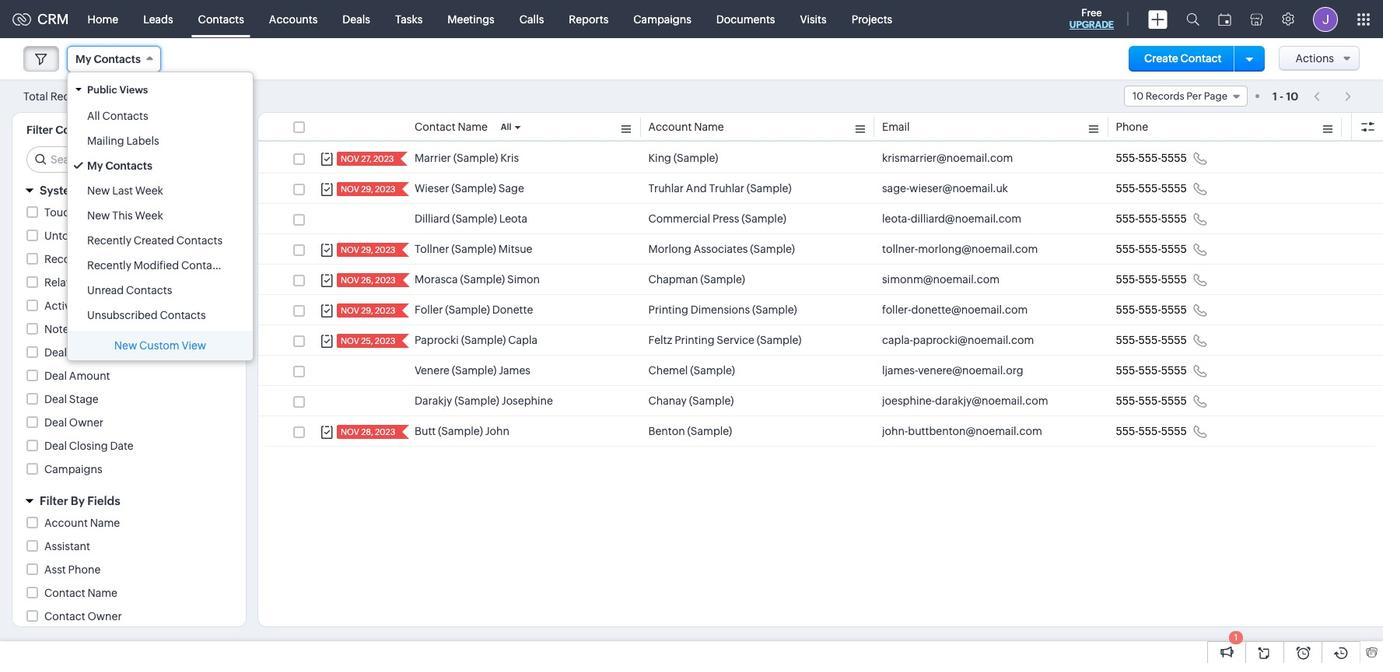 Task type: describe. For each thing, give the bounding box(es) containing it.
(sample) for chapman (sample)
[[701, 273, 746, 286]]

butt
[[415, 425, 436, 437]]

king
[[649, 152, 672, 164]]

venere (sample) james
[[415, 364, 531, 377]]

foller-donette@noemail.com
[[883, 304, 1028, 316]]

wieser (sample) sage link
[[415, 181, 524, 196]]

tollner
[[415, 243, 449, 255]]

krismarrier@noemail.com link
[[883, 150, 1014, 166]]

(sample) for benton (sample)
[[688, 425, 733, 437]]

nov 29, 2023 for tollner (sample) mitsue
[[341, 245, 396, 255]]

reports link
[[557, 0, 621, 38]]

2023 for paprocki
[[375, 336, 396, 346]]

5 555-555-5555 from the top
[[1117, 273, 1188, 286]]

nov 29, 2023 link for wieser
[[337, 182, 397, 196]]

free upgrade
[[1070, 7, 1115, 30]]

all for all contacts
[[87, 110, 100, 122]]

contacts up by
[[102, 110, 148, 122]]

contacts inside field
[[94, 53, 141, 65]]

donette@noemail.com
[[912, 304, 1028, 316]]

new for new last week
[[87, 184, 110, 197]]

public views button
[[68, 76, 253, 104]]

date
[[110, 440, 134, 452]]

chemel (sample) link
[[649, 363, 736, 378]]

(sample) for butt (sample) john
[[438, 425, 483, 437]]

new custom view
[[114, 339, 206, 352]]

touched
[[44, 206, 89, 219]]

tollner (sample) mitsue
[[415, 243, 533, 255]]

ljames-
[[883, 364, 919, 377]]

28,
[[361, 427, 373, 437]]

1 vertical spatial phone
[[68, 564, 101, 576]]

my inside field
[[76, 53, 91, 65]]

capla-
[[883, 334, 914, 346]]

commercial press (sample) link
[[649, 211, 787, 227]]

contacts right modified in the left of the page
[[181, 259, 227, 272]]

555-555-5555 for venere@noemail.org
[[1117, 364, 1188, 377]]

5 5555 from the top
[[1162, 273, 1188, 286]]

filter contacts by
[[26, 124, 118, 136]]

(sample) for paprocki (sample) capla
[[461, 334, 506, 346]]

contact owner
[[44, 610, 122, 623]]

view
[[182, 339, 206, 352]]

deal for deal closing date
[[44, 440, 67, 452]]

logo image
[[12, 13, 31, 25]]

and
[[686, 182, 707, 195]]

records for total
[[50, 90, 92, 102]]

press
[[713, 212, 740, 225]]

owner for deal owner
[[69, 416, 104, 429]]

5555 for darakjy@noemail.com
[[1162, 395, 1188, 407]]

nov 29, 2023 link for foller
[[337, 304, 397, 318]]

555-555-5555 for paprocki@noemail.com
[[1117, 334, 1188, 346]]

nov for foller (sample) donette
[[341, 306, 360, 315]]

tollner-morlong@noemail.com link
[[883, 241, 1039, 257]]

asst
[[44, 564, 66, 576]]

new custom view link
[[68, 332, 253, 360]]

commercial press (sample)
[[649, 212, 787, 225]]

defined
[[83, 184, 128, 197]]

chemel (sample)
[[649, 364, 736, 377]]

printing dimensions (sample)
[[649, 304, 798, 316]]

feltz printing service (sample)
[[649, 334, 802, 346]]

asst phone
[[44, 564, 101, 576]]

new this week
[[87, 209, 163, 222]]

nov 26, 2023 link
[[337, 273, 398, 287]]

0 horizontal spatial action
[[83, 253, 117, 265]]

morlong associates (sample)
[[649, 243, 796, 255]]

venere
[[415, 364, 450, 377]]

(sample) for darakjy (sample) josephine
[[455, 395, 500, 407]]

morlong
[[649, 243, 692, 255]]

nov for wieser (sample) sage
[[341, 184, 360, 194]]

new for new custom view
[[114, 339, 137, 352]]

leota-dilliard@noemail.com link
[[883, 211, 1022, 227]]

name up marrier (sample) kris
[[458, 121, 488, 133]]

mitsue
[[499, 243, 533, 255]]

darakjy (sample) josephine
[[415, 395, 553, 407]]

amount
[[69, 370, 110, 382]]

1 5555 from the top
[[1162, 152, 1188, 164]]

0 vertical spatial account name
[[649, 121, 724, 133]]

tasks
[[395, 13, 423, 25]]

accounts link
[[257, 0, 330, 38]]

nov for butt (sample) john
[[341, 427, 360, 437]]

wieser@noemail.uk
[[910, 182, 1009, 195]]

(sample) for wieser (sample) sage
[[452, 182, 497, 195]]

wieser (sample) sage
[[415, 182, 524, 195]]

(sample) right the press
[[742, 212, 787, 225]]

contacts right created
[[177, 234, 223, 247]]

5555 for morlong@noemail.com
[[1162, 243, 1188, 255]]

calls
[[520, 13, 544, 25]]

10 inside field
[[1133, 90, 1144, 102]]

week for new this week
[[135, 209, 163, 222]]

king (sample) link
[[649, 150, 719, 166]]

0 horizontal spatial contact name
[[44, 587, 117, 599]]

simon
[[507, 273, 540, 286]]

recently for recently created contacts
[[87, 234, 132, 247]]

foller-donette@noemail.com link
[[883, 302, 1028, 318]]

dilliard
[[415, 212, 450, 225]]

darakjy
[[415, 395, 453, 407]]

morlong@noemail.com
[[919, 243, 1039, 255]]

filter by fields
[[40, 494, 120, 507]]

service
[[717, 334, 755, 346]]

records for 10
[[1146, 90, 1185, 102]]

nov for marrier (sample) kris
[[341, 154, 360, 163]]

deal for deal owner
[[44, 416, 67, 429]]

chapman (sample) link
[[649, 272, 746, 287]]

reports
[[569, 13, 609, 25]]

1 for 1 - 10
[[1273, 90, 1278, 102]]

all for all
[[501, 122, 512, 132]]

public views
[[87, 84, 148, 96]]

2023 for tollner
[[375, 245, 396, 255]]

custom
[[139, 339, 180, 352]]

name up contact owner
[[88, 587, 117, 599]]

unsubscribed contacts
[[87, 309, 206, 321]]

king (sample)
[[649, 152, 719, 164]]

2023 for wieser
[[375, 184, 396, 194]]

(sample) for marrier (sample) kris
[[454, 152, 498, 164]]

555-555-5555 for buttbenton@noemail.com
[[1117, 425, 1188, 437]]

this
[[112, 209, 133, 222]]

krismarrier@noemail.com
[[883, 152, 1014, 164]]

(sample) for chemel (sample)
[[691, 364, 736, 377]]

capla-paprocki@noemail.com
[[883, 334, 1035, 346]]

feltz
[[649, 334, 673, 346]]

(sample) for foller (sample) donette
[[445, 304, 490, 316]]

555-555-5555 for darakjy@noemail.com
[[1117, 395, 1188, 407]]

leads
[[143, 13, 173, 25]]

search element
[[1178, 0, 1210, 38]]

feltz printing service (sample) link
[[649, 332, 802, 348]]

new for new this week
[[87, 209, 110, 222]]

accounts
[[269, 13, 318, 25]]

kris
[[501, 152, 519, 164]]

record
[[44, 253, 81, 265]]

calls link
[[507, 0, 557, 38]]

contacts up view
[[160, 309, 206, 321]]

profile image
[[1314, 7, 1339, 32]]

2 truhlar from the left
[[710, 182, 745, 195]]

27,
[[361, 154, 372, 163]]

by
[[71, 494, 85, 507]]

foller-
[[883, 304, 912, 316]]

(sample) up commercial press (sample) link
[[747, 182, 792, 195]]

james
[[499, 364, 531, 377]]

fields
[[87, 494, 120, 507]]

555-555-5555 for donette@noemail.com
[[1117, 304, 1188, 316]]

(sample) right the service
[[757, 334, 802, 346]]

(sample) for chanay (sample)
[[689, 395, 734, 407]]

1 for 1
[[1235, 633, 1239, 642]]

home link
[[75, 0, 131, 38]]

555-555-5555 for wieser@noemail.uk
[[1117, 182, 1188, 195]]

simonm@noemail.com
[[883, 273, 1000, 286]]

filter by fields button
[[12, 487, 246, 514]]

(sample) inside "link"
[[753, 304, 798, 316]]

week for new last week
[[135, 184, 163, 197]]

create menu image
[[1149, 10, 1168, 28]]



Task type: locate. For each thing, give the bounding box(es) containing it.
10 Records Per Page field
[[1125, 86, 1248, 107]]

29, for foller
[[361, 306, 373, 315]]

mailing labels
[[87, 135, 159, 147]]

2 vertical spatial new
[[114, 339, 137, 352]]

john-buttbenton@noemail.com link
[[883, 423, 1043, 439]]

2 deal from the top
[[44, 393, 67, 406]]

my contacts
[[76, 53, 141, 65], [87, 160, 152, 172]]

1 horizontal spatial all
[[501, 122, 512, 132]]

2023 inside nov 25, 2023 link
[[375, 336, 396, 346]]

records
[[50, 90, 92, 102], [1146, 90, 1185, 102], [91, 206, 133, 219], [104, 230, 145, 242], [85, 276, 127, 289]]

1 horizontal spatial deals
[[343, 13, 370, 25]]

5555 for dilliard@noemail.com
[[1162, 212, 1188, 225]]

deal closing date
[[44, 440, 134, 452]]

5555 for wieser@noemail.uk
[[1162, 182, 1188, 195]]

2023 for butt
[[375, 427, 396, 437]]

2023 right 26,
[[375, 276, 396, 285]]

unread contacts
[[87, 284, 172, 297]]

contacts up system defined filters dropdown button
[[105, 160, 152, 172]]

555-
[[1117, 152, 1139, 164], [1139, 152, 1162, 164], [1117, 182, 1139, 195], [1139, 182, 1162, 195], [1117, 212, 1139, 225], [1139, 212, 1162, 225], [1117, 243, 1139, 255], [1139, 243, 1162, 255], [1117, 273, 1139, 286], [1139, 273, 1162, 286], [1117, 304, 1139, 316], [1139, 304, 1162, 316], [1117, 334, 1139, 346], [1139, 334, 1162, 346], [1117, 364, 1139, 377], [1139, 364, 1162, 377], [1117, 395, 1139, 407], [1139, 395, 1162, 407], [1117, 425, 1139, 437], [1139, 425, 1162, 437]]

10 for 1 - 10
[[1287, 90, 1299, 102]]

1 week from the top
[[135, 184, 163, 197]]

(sample) right 'associates'
[[751, 243, 796, 255]]

filter left by
[[40, 494, 68, 507]]

(sample) down the dilliard (sample) leota
[[452, 243, 497, 255]]

crm link
[[12, 11, 69, 27]]

paprocki (sample) capla
[[415, 334, 538, 346]]

1 vertical spatial campaigns
[[44, 463, 102, 476]]

donette
[[493, 304, 533, 316]]

1 29, from the top
[[361, 184, 373, 194]]

10 inside total records 10
[[94, 91, 106, 102]]

my contacts up public
[[76, 53, 141, 65]]

(sample) for morasca (sample) simon
[[460, 273, 505, 286]]

action down modified in the left of the page
[[129, 276, 163, 289]]

nov 28, 2023 link
[[337, 425, 397, 439]]

buttbenton@noemail.com
[[909, 425, 1043, 437]]

555-555-5555 for dilliard@noemail.com
[[1117, 212, 1188, 225]]

1 vertical spatial recently
[[87, 259, 132, 272]]

4 5555 from the top
[[1162, 243, 1188, 255]]

foller (sample) donette
[[415, 304, 533, 316]]

nov 26, 2023
[[341, 276, 396, 285]]

5555 for donette@noemail.com
[[1162, 304, 1188, 316]]

0 vertical spatial 29,
[[361, 184, 373, 194]]

morlong associates (sample) link
[[649, 241, 796, 257]]

8 5555 from the top
[[1162, 364, 1188, 377]]

2 nov from the top
[[341, 184, 360, 194]]

10 555-555-5555 from the top
[[1117, 425, 1188, 437]]

1 horizontal spatial account name
[[649, 121, 724, 133]]

6 555-555-5555 from the top
[[1117, 304, 1188, 316]]

(sample) up wieser (sample) sage
[[454, 152, 498, 164]]

555-555-5555 for morlong@noemail.com
[[1117, 243, 1188, 255]]

(sample) up "printing dimensions (sample)" "link"
[[701, 273, 746, 286]]

total
[[23, 90, 48, 102]]

Search text field
[[27, 147, 234, 172]]

0 vertical spatial new
[[87, 184, 110, 197]]

chapman (sample)
[[649, 273, 746, 286]]

my up system defined filters
[[87, 160, 103, 172]]

sage
[[499, 182, 524, 195]]

5 nov from the top
[[341, 306, 360, 315]]

truhlar left and
[[649, 182, 684, 195]]

2 vertical spatial nov 29, 2023
[[341, 306, 396, 315]]

1 vertical spatial account name
[[44, 517, 120, 529]]

phone down assistant
[[68, 564, 101, 576]]

1 horizontal spatial campaigns
[[634, 13, 692, 25]]

nov left 26,
[[341, 276, 360, 285]]

(sample) up the dilliard (sample) leota
[[452, 182, 497, 195]]

wieser
[[415, 182, 449, 195]]

filter down the total
[[26, 124, 53, 136]]

2 vertical spatial 29,
[[361, 306, 373, 315]]

recently up related records action
[[87, 259, 132, 272]]

3 555-555-5555 from the top
[[1117, 212, 1188, 225]]

tasks link
[[383, 0, 435, 38]]

2023 down the nov 27, 2023
[[375, 184, 396, 194]]

(sample)
[[454, 152, 498, 164], [674, 152, 719, 164], [452, 182, 497, 195], [747, 182, 792, 195], [452, 212, 497, 225], [742, 212, 787, 225], [452, 243, 497, 255], [751, 243, 796, 255], [460, 273, 505, 286], [701, 273, 746, 286], [445, 304, 490, 316], [753, 304, 798, 316], [461, 334, 506, 346], [757, 334, 802, 346], [452, 364, 497, 377], [691, 364, 736, 377], [455, 395, 500, 407], [689, 395, 734, 407], [438, 425, 483, 437], [688, 425, 733, 437]]

(sample) down paprocki (sample) capla
[[452, 364, 497, 377]]

1 vertical spatial my
[[87, 160, 103, 172]]

1 recently from the top
[[87, 234, 132, 247]]

(sample) down venere (sample) james link
[[455, 395, 500, 407]]

(sample) down chemel (sample) link
[[689, 395, 734, 407]]

nov for paprocki (sample) capla
[[341, 336, 360, 346]]

owner up the closing
[[69, 416, 104, 429]]

0 horizontal spatial campaigns
[[44, 463, 102, 476]]

marrier (sample) kris
[[415, 152, 519, 164]]

nov 29, 2023 for foller (sample) donette
[[341, 306, 396, 315]]

(sample) right butt
[[438, 425, 483, 437]]

1 horizontal spatial account
[[649, 121, 692, 133]]

unsubscribed
[[87, 309, 158, 321]]

projects
[[852, 13, 893, 25]]

4 nov from the top
[[341, 276, 360, 285]]

1 vertical spatial printing
[[675, 334, 715, 346]]

chanay (sample) link
[[649, 393, 734, 409]]

5555 for paprocki@noemail.com
[[1162, 334, 1188, 346]]

campaigns
[[634, 13, 692, 25], [44, 463, 102, 476]]

navigation
[[1307, 85, 1361, 107]]

records for untouched
[[104, 230, 145, 242]]

contacts up public views
[[94, 53, 141, 65]]

contacts up the unsubscribed contacts
[[126, 284, 172, 297]]

0 vertical spatial week
[[135, 184, 163, 197]]

5555 for buttbenton@noemail.com
[[1162, 425, 1188, 437]]

venere@noemail.org
[[919, 364, 1024, 377]]

nov down nov 27, 2023 link
[[341, 184, 360, 194]]

home
[[88, 13, 118, 25]]

0 horizontal spatial phone
[[68, 564, 101, 576]]

all inside public views "region"
[[87, 110, 100, 122]]

week down filters
[[135, 209, 163, 222]]

10 left per
[[1133, 90, 1144, 102]]

darakjy (sample) josephine link
[[415, 393, 553, 409]]

create
[[1145, 52, 1179, 65]]

(sample) down the feltz printing service (sample) link
[[691, 364, 736, 377]]

name up king (sample)
[[694, 121, 724, 133]]

row group
[[258, 143, 1384, 447]]

paprocki (sample) capla link
[[415, 332, 538, 348]]

records left per
[[1146, 90, 1185, 102]]

contacts left by
[[55, 124, 102, 136]]

7 5555 from the top
[[1162, 334, 1188, 346]]

row group containing marrier (sample) kris
[[258, 143, 1384, 447]]

create contact button
[[1129, 46, 1238, 72]]

29, up 25,
[[361, 306, 373, 315]]

records down 'record action'
[[85, 276, 127, 289]]

related records action
[[44, 276, 163, 289]]

7 nov from the top
[[341, 427, 360, 437]]

3 nov 29, 2023 from the top
[[341, 306, 396, 315]]

0 vertical spatial filter
[[26, 124, 53, 136]]

recently down this
[[87, 234, 132, 247]]

2 horizontal spatial 10
[[1287, 90, 1299, 102]]

1 vertical spatial my contacts
[[87, 160, 152, 172]]

1 vertical spatial new
[[87, 209, 110, 222]]

nov 28, 2023
[[341, 427, 396, 437]]

activities
[[44, 300, 91, 312]]

1 vertical spatial nov 29, 2023 link
[[337, 243, 397, 257]]

3 5555 from the top
[[1162, 212, 1188, 225]]

2 vertical spatial nov 29, 2023 link
[[337, 304, 397, 318]]

profile element
[[1305, 0, 1348, 38]]

(sample) inside 'link'
[[455, 395, 500, 407]]

records inside field
[[1146, 90, 1185, 102]]

0 vertical spatial 1
[[1273, 90, 1278, 102]]

assistant
[[44, 540, 90, 553]]

create menu element
[[1140, 0, 1178, 38]]

1 nov 29, 2023 link from the top
[[337, 182, 397, 196]]

1 truhlar from the left
[[649, 182, 684, 195]]

(sample) for king (sample)
[[674, 152, 719, 164]]

2 5555 from the top
[[1162, 182, 1188, 195]]

nov 29, 2023 down the nov 27, 2023
[[341, 184, 396, 194]]

25,
[[361, 336, 373, 346]]

2 nov 29, 2023 link from the top
[[337, 243, 397, 257]]

my inside public views "region"
[[87, 160, 103, 172]]

my contacts inside public views "region"
[[87, 160, 152, 172]]

sage-wieser@noemail.uk link
[[883, 181, 1009, 196]]

visits link
[[788, 0, 840, 38]]

nov 29, 2023 up nov 26, 2023
[[341, 245, 396, 255]]

records down new this week
[[104, 230, 145, 242]]

0 vertical spatial my
[[76, 53, 91, 65]]

capla-paprocki@noemail.com link
[[883, 332, 1035, 348]]

records for related
[[85, 276, 127, 289]]

0 horizontal spatial account
[[44, 517, 88, 529]]

0 vertical spatial printing
[[649, 304, 689, 316]]

recently modified contacts
[[87, 259, 227, 272]]

nov for morasca (sample) simon
[[341, 276, 360, 285]]

1 deal from the top
[[44, 370, 67, 382]]

3 nov 29, 2023 link from the top
[[337, 304, 397, 318]]

account up assistant
[[44, 517, 88, 529]]

owner for contact owner
[[88, 610, 122, 623]]

truhlar
[[649, 182, 684, 195], [710, 182, 745, 195]]

(sample) for tollner (sample) mitsue
[[452, 243, 497, 255]]

3 deal from the top
[[44, 416, 67, 429]]

0 vertical spatial recently
[[87, 234, 132, 247]]

1 vertical spatial owner
[[88, 610, 122, 623]]

nov 29, 2023 up nov 25, 2023
[[341, 306, 396, 315]]

0 vertical spatial deals
[[343, 13, 370, 25]]

new up touched records on the top
[[87, 184, 110, 197]]

3 29, from the top
[[361, 306, 373, 315]]

deals left tasks link on the left of the page
[[343, 13, 370, 25]]

by
[[105, 124, 118, 136]]

deal left the stage
[[44, 393, 67, 406]]

10 right "-"
[[1287, 90, 1299, 102]]

29, for tollner
[[361, 245, 373, 255]]

filter inside dropdown button
[[40, 494, 68, 507]]

29,
[[361, 184, 373, 194], [361, 245, 373, 255], [361, 306, 373, 315]]

0 horizontal spatial deals
[[44, 346, 72, 359]]

my contacts inside field
[[76, 53, 141, 65]]

(sample) down foller (sample) donette
[[461, 334, 506, 346]]

0 vertical spatial nov 29, 2023 link
[[337, 182, 397, 196]]

action up related records action
[[83, 253, 117, 265]]

9 555-555-5555 from the top
[[1117, 395, 1188, 407]]

(sample) up the service
[[753, 304, 798, 316]]

phone down the 10 records per page
[[1117, 121, 1149, 133]]

deal for deal amount
[[44, 370, 67, 382]]

1
[[1273, 90, 1278, 102], [1235, 633, 1239, 642]]

new down unsubscribed
[[114, 339, 137, 352]]

0 horizontal spatial 10
[[94, 91, 106, 102]]

week right the last
[[135, 184, 163, 197]]

new inside new custom view link
[[114, 339, 137, 352]]

search image
[[1187, 12, 1200, 26]]

29, up nov 26, 2023 'link' in the left of the page
[[361, 245, 373, 255]]

nov up nov 26, 2023 'link' in the left of the page
[[341, 245, 360, 255]]

2023 down nov 26, 2023
[[375, 306, 396, 315]]

1 vertical spatial deals
[[44, 346, 72, 359]]

2 nov 29, 2023 from the top
[[341, 245, 396, 255]]

nov up nov 25, 2023 link at left bottom
[[341, 306, 360, 315]]

2023
[[374, 154, 394, 163], [375, 184, 396, 194], [375, 245, 396, 255], [375, 276, 396, 285], [375, 306, 396, 315], [375, 336, 396, 346], [375, 427, 396, 437]]

2 555-555-5555 from the top
[[1117, 182, 1188, 195]]

dilliard@noemail.com
[[911, 212, 1022, 225]]

4 555-555-5555 from the top
[[1117, 243, 1188, 255]]

printing
[[649, 304, 689, 316], [675, 334, 715, 346]]

campaigns down the closing
[[44, 463, 102, 476]]

account name
[[649, 121, 724, 133], [44, 517, 120, 529]]

my up public
[[76, 53, 91, 65]]

0 vertical spatial nov 29, 2023
[[341, 184, 396, 194]]

printing up chemel (sample)
[[675, 334, 715, 346]]

records down defined
[[91, 206, 133, 219]]

2 recently from the top
[[87, 259, 132, 272]]

total records 10
[[23, 90, 106, 102]]

deals down notes at left
[[44, 346, 72, 359]]

10 for total records 10
[[94, 91, 106, 102]]

1 horizontal spatial 1
[[1273, 90, 1278, 102]]

0 vertical spatial campaigns
[[634, 13, 692, 25]]

(sample) up paprocki (sample) capla
[[445, 304, 490, 316]]

nov 29, 2023 link up nov 26, 2023 'link' in the left of the page
[[337, 243, 397, 257]]

2023 right "28,"
[[375, 427, 396, 437]]

related
[[44, 276, 83, 289]]

contacts right leads
[[198, 13, 244, 25]]

10 up all contacts
[[94, 91, 106, 102]]

deal down deal owner
[[44, 440, 67, 452]]

nov left "28,"
[[341, 427, 360, 437]]

(sample) up and
[[674, 152, 719, 164]]

1 horizontal spatial phone
[[1117, 121, 1149, 133]]

nov 29, 2023 link for tollner
[[337, 243, 397, 257]]

chanay (sample)
[[649, 395, 734, 407]]

10 5555 from the top
[[1162, 425, 1188, 437]]

filter for filter contacts by
[[26, 124, 53, 136]]

(sample) for venere (sample) james
[[452, 364, 497, 377]]

action
[[83, 253, 117, 265], [129, 276, 163, 289]]

0 horizontal spatial all
[[87, 110, 100, 122]]

1 vertical spatial 29,
[[361, 245, 373, 255]]

2023 inside the nov 28, 2023 link
[[375, 427, 396, 437]]

1 horizontal spatial action
[[129, 276, 163, 289]]

free
[[1082, 7, 1103, 19]]

0 vertical spatial phone
[[1117, 121, 1149, 133]]

untouched
[[44, 230, 101, 242]]

My Contacts field
[[67, 46, 161, 72]]

mailing
[[87, 135, 124, 147]]

ljames-venere@noemail.org link
[[883, 363, 1024, 378]]

nov left the 27,
[[341, 154, 360, 163]]

nov 29, 2023 link
[[337, 182, 397, 196], [337, 243, 397, 257], [337, 304, 397, 318]]

account up king
[[649, 121, 692, 133]]

0 vertical spatial action
[[83, 253, 117, 265]]

leota
[[499, 212, 528, 225]]

2 week from the top
[[135, 209, 163, 222]]

records for touched
[[91, 206, 133, 219]]

filter for filter by fields
[[40, 494, 68, 507]]

2023 for marrier
[[374, 154, 394, 163]]

deal for deal stage
[[44, 393, 67, 406]]

leads link
[[131, 0, 186, 38]]

(sample) up tollner (sample) mitsue
[[452, 212, 497, 225]]

create contact
[[1145, 52, 1223, 65]]

benton (sample) link
[[649, 423, 733, 439]]

1 vertical spatial week
[[135, 209, 163, 222]]

0 vertical spatial contact name
[[415, 121, 488, 133]]

actions
[[1296, 52, 1335, 65]]

contact inside button
[[1181, 52, 1223, 65]]

1 horizontal spatial truhlar
[[710, 182, 745, 195]]

marrier (sample) kris link
[[415, 150, 519, 166]]

1 vertical spatial filter
[[40, 494, 68, 507]]

chemel
[[649, 364, 688, 377]]

darakjy@noemail.com
[[936, 395, 1049, 407]]

nov for tollner (sample) mitsue
[[341, 245, 360, 255]]

deal up deal stage
[[44, 370, 67, 382]]

1 nov from the top
[[341, 154, 360, 163]]

account name up king (sample)
[[649, 121, 724, 133]]

1 555-555-5555 from the top
[[1117, 152, 1188, 164]]

public views region
[[68, 104, 253, 328]]

1 vertical spatial 1
[[1235, 633, 1239, 642]]

nov 27, 2023
[[341, 154, 394, 163]]

3 nov from the top
[[341, 245, 360, 255]]

recently for recently modified contacts
[[87, 259, 132, 272]]

29, down the nov 27, 2023
[[361, 184, 373, 194]]

2023 for morasca
[[375, 276, 396, 285]]

documents link
[[704, 0, 788, 38]]

email
[[883, 121, 910, 133]]

0 vertical spatial owner
[[69, 416, 104, 429]]

2023 right the 27,
[[374, 154, 394, 163]]

0 horizontal spatial truhlar
[[649, 182, 684, 195]]

truhlar up the press
[[710, 182, 745, 195]]

0 horizontal spatial account name
[[44, 517, 120, 529]]

2023 right 25,
[[375, 336, 396, 346]]

nov left 25,
[[341, 336, 360, 346]]

(sample) down the chanay (sample)
[[688, 425, 733, 437]]

page
[[1205, 90, 1228, 102]]

campaigns right reports
[[634, 13, 692, 25]]

1 vertical spatial account
[[44, 517, 88, 529]]

phone
[[1117, 121, 1149, 133], [68, 564, 101, 576]]

nov 29, 2023 for wieser (sample) sage
[[341, 184, 396, 194]]

commercial
[[649, 212, 711, 225]]

all up filter contacts by
[[87, 110, 100, 122]]

printing inside "link"
[[649, 304, 689, 316]]

2023 inside nov 27, 2023 link
[[374, 154, 394, 163]]

6 5555 from the top
[[1162, 304, 1188, 316]]

sage-
[[883, 182, 910, 195]]

printing down chapman
[[649, 304, 689, 316]]

4 deal from the top
[[44, 440, 67, 452]]

0 vertical spatial my contacts
[[76, 53, 141, 65]]

0 vertical spatial account
[[649, 121, 692, 133]]

5555 for venere@noemail.org
[[1162, 364, 1188, 377]]

1 nov 29, 2023 from the top
[[341, 184, 396, 194]]

8 555-555-5555 from the top
[[1117, 364, 1188, 377]]

1 - 10
[[1273, 90, 1299, 102]]

(sample) up foller (sample) donette link
[[460, 273, 505, 286]]

9 5555 from the top
[[1162, 395, 1188, 407]]

calendar image
[[1219, 13, 1232, 25]]

2023 up nov 26, 2023
[[375, 245, 396, 255]]

2 29, from the top
[[361, 245, 373, 255]]

6 nov from the top
[[341, 336, 360, 346]]

my contacts up the last
[[87, 160, 152, 172]]

7 555-555-5555 from the top
[[1117, 334, 1188, 346]]

name down fields
[[90, 517, 120, 529]]

nov 29, 2023 link up nov 25, 2023 link at left bottom
[[337, 304, 397, 318]]

1 vertical spatial action
[[129, 276, 163, 289]]

deals link
[[330, 0, 383, 38]]

2023 inside nov 26, 2023 'link'
[[375, 276, 396, 285]]

1 vertical spatial nov 29, 2023
[[341, 245, 396, 255]]

29, for wieser
[[361, 184, 373, 194]]

deal down deal stage
[[44, 416, 67, 429]]

all up kris
[[501, 122, 512, 132]]

1 horizontal spatial contact name
[[415, 121, 488, 133]]

0 horizontal spatial 1
[[1235, 633, 1239, 642]]

owner down asst phone
[[88, 610, 122, 623]]

ljames-venere@noemail.org
[[883, 364, 1024, 377]]

26,
[[361, 276, 374, 285]]

nov inside 'link'
[[341, 276, 360, 285]]

nov 29, 2023 link down the nov 27, 2023
[[337, 182, 397, 196]]

foller (sample) donette link
[[415, 302, 533, 318]]

2023 for foller
[[375, 306, 396, 315]]

(sample) for dilliard (sample) leota
[[452, 212, 497, 225]]

contact name up marrier (sample) kris
[[415, 121, 488, 133]]

10 records per page
[[1133, 90, 1228, 102]]

1 horizontal spatial 10
[[1133, 90, 1144, 102]]

paprocki@noemail.com
[[914, 334, 1035, 346]]

new up untouched records
[[87, 209, 110, 222]]

1 vertical spatial contact name
[[44, 587, 117, 599]]



Task type: vqa. For each thing, say whether or not it's contained in the screenshot.


